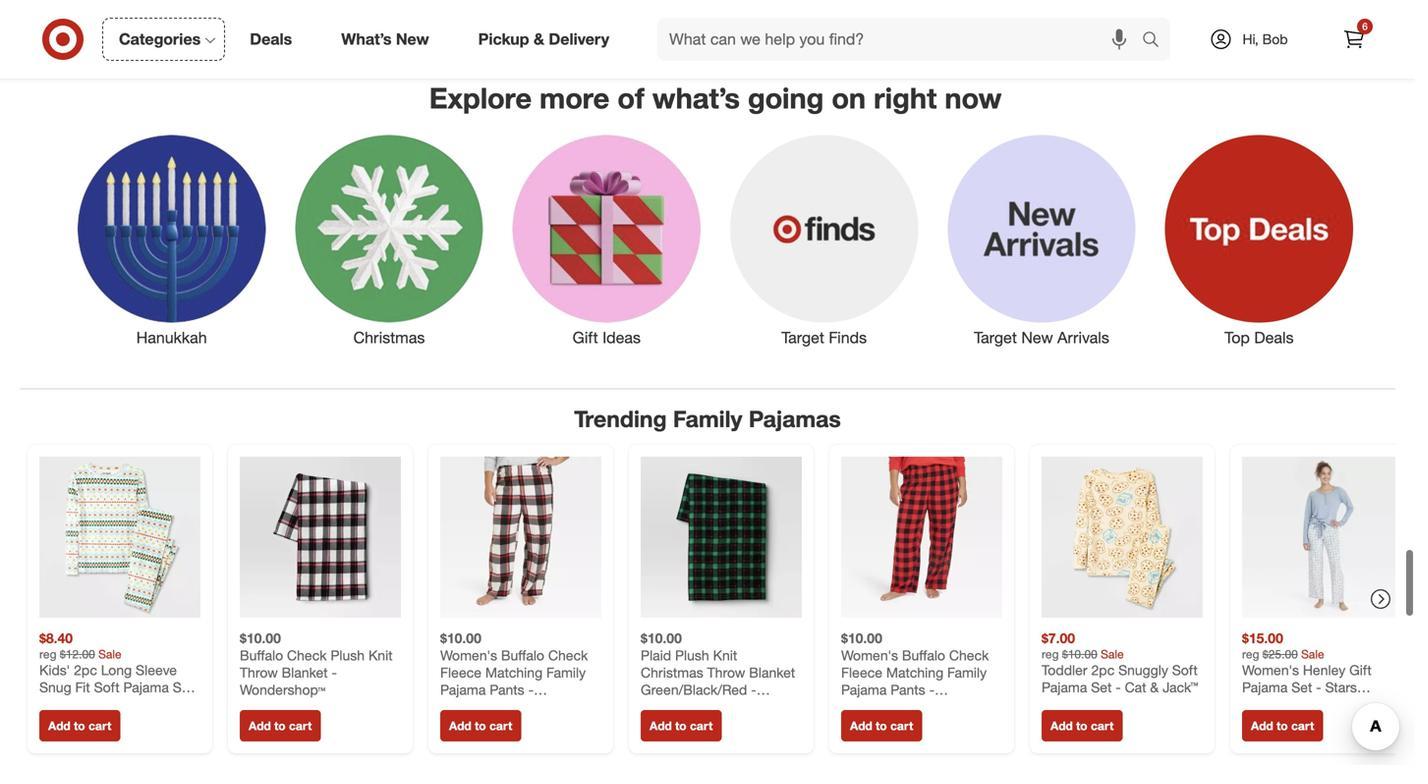 Task type: describe. For each thing, give the bounding box(es) containing it.
deals link
[[233, 18, 317, 61]]

to for women's henley gift pajama set - stars above™
[[1277, 719, 1288, 734]]

set inside $7.00 reg $10.00 sale toddler 2pc snuggly soft pajama set - cat & jack™
[[1091, 679, 1112, 697]]

matching for black
[[485, 665, 543, 682]]

throw for -
[[707, 665, 745, 682]]

add to cart for $10.00 women's buffalo check fleece matching family pajama pants - wondershop™ black
[[449, 719, 512, 734]]

top deals
[[1225, 328, 1294, 348]]

add to cart button for women's buffalo check fleece matching family pajama pants - wondershop™ red
[[841, 711, 922, 742]]

jack™ inside $7.00 reg $10.00 sale toddler 2pc snuggly soft pajama set - cat & jack™
[[1163, 679, 1198, 697]]

check for women's buffalo check fleece matching family pajama pants - wondershop™ red
[[949, 647, 989, 665]]

add for $7.00 reg $10.00 sale toddler 2pc snuggly soft pajama set - cat & jack™
[[1051, 719, 1073, 734]]

$10.00 inside $7.00 reg $10.00 sale toddler 2pc snuggly soft pajama set - cat & jack™
[[1062, 647, 1098, 662]]

reg for $8.40
[[39, 647, 57, 662]]

categories link
[[102, 18, 225, 61]]

to for plaid plush knit christmas throw blanket green/black/red - wondershop™
[[675, 719, 687, 734]]

cart for toddler 2pc snuggly soft pajama set - cat & jack™
[[1091, 719, 1114, 734]]

0 vertical spatial deals
[[250, 30, 292, 49]]

cat inside $8.40 reg $12.00 sale kids' 2pc long sleeve snug fit soft pajama set - cat & jack™
[[48, 697, 70, 714]]

sale for gift
[[1301, 647, 1324, 662]]

& inside $8.40 reg $12.00 sale kids' 2pc long sleeve snug fit soft pajama set - cat & jack™
[[74, 697, 82, 714]]

top
[[1225, 328, 1250, 348]]

add to cart for $10.00 buffalo check plush knit throw blanket - wondershop™
[[249, 719, 312, 734]]

add to cart button for toddler 2pc snuggly soft pajama set - cat & jack™
[[1042, 711, 1123, 742]]

pajama inside $7.00 reg $10.00 sale toddler 2pc snuggly soft pajama set - cat & jack™
[[1042, 679, 1087, 697]]

snug
[[39, 679, 71, 697]]

hanukkah link
[[63, 131, 280, 349]]

reg for $15.00
[[1242, 647, 1259, 662]]

$10.00 plaid plush knit christmas throw blanket green/black/red - wondershop™
[[641, 630, 795, 716]]

buffalo inside $10.00 buffalo check plush knit throw blanket - wondershop™
[[240, 647, 283, 665]]

& inside $7.00 reg $10.00 sale toddler 2pc snuggly soft pajama set - cat & jack™
[[1150, 679, 1159, 697]]

what's
[[652, 81, 740, 116]]

hi,
[[1243, 30, 1259, 48]]

to for toddler 2pc snuggly soft pajama set - cat & jack™
[[1076, 719, 1088, 734]]

add to cart for $10.00 women's buffalo check fleece matching family pajama pants - wondershop™ red
[[850, 719, 913, 734]]

hanukkah
[[136, 328, 207, 348]]

reg for $7.00
[[1042, 647, 1059, 662]]

plush inside $10.00 buffalo check plush knit throw blanket - wondershop™
[[331, 647, 365, 665]]

family for $10.00 women's buffalo check fleece matching family pajama pants - wondershop™ red
[[947, 665, 987, 682]]

bob
[[1263, 30, 1288, 48]]

2pc for set
[[1091, 662, 1115, 679]]

add for $8.40 reg $12.00 sale kids' 2pc long sleeve snug fit soft pajama set - cat & jack™
[[48, 719, 71, 734]]

blanket for -
[[749, 665, 795, 682]]

target for target new arrivals
[[974, 328, 1017, 348]]

6 link
[[1333, 18, 1376, 61]]

cart for women's buffalo check fleece matching family pajama pants - wondershop™ black
[[489, 719, 512, 734]]

to for women's buffalo check fleece matching family pajama pants - wondershop™ red
[[876, 719, 887, 734]]

- inside "$10.00 women's buffalo check fleece matching family pajama pants - wondershop™ red"
[[929, 682, 935, 699]]

add for $10.00 women's buffalo check fleece matching family pajama pants - wondershop™ red
[[850, 719, 872, 734]]

buffalo for women's buffalo check fleece matching family pajama pants - wondershop™ red
[[902, 647, 945, 665]]

buffalo for women's buffalo check fleece matching family pajama pants - wondershop™ black
[[501, 647, 544, 665]]

pajamas
[[749, 405, 841, 433]]

check for women's buffalo check fleece matching family pajama pants - wondershop™ black
[[548, 647, 588, 665]]

categories
[[119, 30, 201, 49]]

$7.00
[[1042, 630, 1075, 647]]

- inside $10.00 buffalo check plush knit throw blanket - wondershop™
[[332, 665, 337, 682]]

search
[[1133, 32, 1180, 51]]

new for target
[[1021, 328, 1053, 348]]

pajama for $15.00 reg $25.00 sale women's henley gift pajama set - stars above™
[[1242, 679, 1288, 697]]

- inside $8.40 reg $12.00 sale kids' 2pc long sleeve snug fit soft pajama set - cat & jack™
[[39, 697, 45, 714]]

$12.00
[[60, 647, 95, 662]]

- inside $15.00 reg $25.00 sale women's henley gift pajama set - stars above™
[[1316, 679, 1322, 697]]

wondershop™ inside the $10.00 women's buffalo check fleece matching family pajama pants - wondershop™ black
[[440, 699, 526, 716]]

family for $10.00 women's buffalo check fleece matching family pajama pants - wondershop™ black
[[546, 665, 586, 682]]

sale for long
[[98, 647, 121, 662]]

fleece for women's buffalo check fleece matching family pajama pants - wondershop™ red
[[841, 665, 883, 682]]

knit inside $10.00 buffalo check plush knit throw blanket - wondershop™
[[368, 647, 393, 665]]

fleece for women's buffalo check fleece matching family pajama pants - wondershop™ black
[[440, 665, 482, 682]]

red
[[931, 699, 956, 716]]

green/black/red
[[641, 682, 747, 699]]

jack™ inside $8.40 reg $12.00 sale kids' 2pc long sleeve snug fit soft pajama set - cat & jack™
[[86, 697, 122, 714]]

$15.00
[[1242, 630, 1283, 647]]

6
[[1362, 20, 1368, 32]]

of
[[618, 81, 644, 116]]

$10.00 for women's buffalo check fleece matching family pajama pants - wondershop™ black
[[440, 630, 481, 647]]

What can we help you find? suggestions appear below search field
[[658, 18, 1147, 61]]

wondershop™ inside $10.00 plaid plush knit christmas throw blanket green/black/red - wondershop™
[[641, 699, 726, 716]]

top deals link
[[1151, 131, 1368, 349]]

$10.00 for buffalo check plush knit throw blanket - wondershop™
[[240, 630, 281, 647]]

plaid
[[641, 647, 671, 665]]

matching for red
[[886, 665, 944, 682]]

pants for red
[[891, 682, 925, 699]]

cat inside $7.00 reg $10.00 sale toddler 2pc snuggly soft pajama set - cat & jack™
[[1125, 679, 1146, 697]]

fit
[[75, 679, 90, 697]]

knit inside $10.00 plaid plush knit christmas throw blanket green/black/red - wondershop™
[[713, 647, 737, 665]]

pajama for $10.00 women's buffalo check fleece matching family pajama pants - wondershop™ black
[[440, 682, 486, 699]]

add to cart button for women's henley gift pajama set - stars above™
[[1242, 711, 1323, 742]]

add for $10.00 plaid plush knit christmas throw blanket green/black/red - wondershop™
[[650, 719, 672, 734]]

trending
[[574, 405, 667, 433]]

finds
[[829, 328, 867, 348]]



Task type: vqa. For each thing, say whether or not it's contained in the screenshot.
Family associated with $10.00 Women's Buffalo Check Fleece Matching Family Pajama Pants - Wondershop™ Red
yes



Task type: locate. For each thing, give the bounding box(es) containing it.
0 horizontal spatial women's
[[440, 647, 497, 665]]

to down above™
[[1277, 719, 1288, 734]]

1 horizontal spatial set
[[1091, 679, 1112, 697]]

0 horizontal spatial blanket
[[282, 665, 328, 682]]

add to cart down fit
[[48, 719, 111, 734]]

plush
[[331, 647, 365, 665], [675, 647, 709, 665]]

0 horizontal spatial gift
[[573, 328, 598, 348]]

cart
[[88, 719, 111, 734], [289, 719, 312, 734], [489, 719, 512, 734], [690, 719, 713, 734], [890, 719, 913, 734], [1091, 719, 1114, 734], [1291, 719, 1314, 734]]

2 plush from the left
[[675, 647, 709, 665]]

women's for women's buffalo check fleece matching family pajama pants - wondershop™ red
[[841, 647, 898, 665]]

$10.00 women's buffalo check fleece matching family pajama pants - wondershop™ black
[[440, 630, 588, 716]]

& right 'toddler'
[[1150, 679, 1159, 697]]

soft inside $8.40 reg $12.00 sale kids' 2pc long sleeve snug fit soft pajama set - cat & jack™
[[94, 679, 120, 697]]

christmas
[[353, 328, 425, 348], [641, 665, 703, 682]]

what's new
[[341, 30, 429, 49]]

check inside $10.00 buffalo check plush knit throw blanket - wondershop™
[[287, 647, 327, 665]]

set
[[173, 679, 194, 697], [1091, 679, 1112, 697], [1292, 679, 1312, 697]]

2 knit from the left
[[713, 647, 737, 665]]

women's inside the $10.00 women's buffalo check fleece matching family pajama pants - wondershop™ black
[[440, 647, 497, 665]]

women's buffalo check fleece matching family pajama pants - wondershop™ red image
[[841, 457, 1002, 618], [841, 457, 1002, 618]]

set inside $15.00 reg $25.00 sale women's henley gift pajama set - stars above™
[[1292, 679, 1312, 697]]

add to cart button down 'toddler'
[[1042, 711, 1123, 742]]

cart down "$10.00 women's buffalo check fleece matching family pajama pants - wondershop™ red"
[[890, 719, 913, 734]]

cart down green/black/red at the bottom of the page
[[690, 719, 713, 734]]

0 horizontal spatial deals
[[250, 30, 292, 49]]

jack™ left above™
[[1163, 679, 1198, 697]]

0 horizontal spatial knit
[[368, 647, 393, 665]]

1 horizontal spatial knit
[[713, 647, 737, 665]]

2 sale from the left
[[1101, 647, 1124, 662]]

matching up "black"
[[485, 665, 543, 682]]

5 to from the left
[[876, 719, 887, 734]]

2 horizontal spatial check
[[949, 647, 989, 665]]

6 cart from the left
[[1091, 719, 1114, 734]]

$25.00
[[1263, 647, 1298, 662]]

add down 'toddler'
[[1051, 719, 1073, 734]]

1 vertical spatial deals
[[1254, 328, 1294, 348]]

throw inside $10.00 plaid plush knit christmas throw blanket green/black/red - wondershop™
[[707, 665, 745, 682]]

4 add to cart from the left
[[650, 719, 713, 734]]

add for $15.00 reg $25.00 sale women's henley gift pajama set - stars above™
[[1251, 719, 1273, 734]]

new inside 'target new arrivals' 'link'
[[1021, 328, 1053, 348]]

cart for buffalo check plush knit throw blanket - wondershop™
[[289, 719, 312, 734]]

target new arrivals
[[974, 328, 1109, 348]]

what's new link
[[325, 18, 454, 61]]

ideas
[[603, 328, 641, 348]]

2pc inside $7.00 reg $10.00 sale toddler 2pc snuggly soft pajama set - cat & jack™
[[1091, 662, 1115, 679]]

1 vertical spatial gift
[[1349, 662, 1372, 679]]

to down fit
[[74, 719, 85, 734]]

throw for wondershop™
[[240, 665, 278, 682]]

$10.00 for women's buffalo check fleece matching family pajama pants - wondershop™ red
[[841, 630, 882, 647]]

1 plush from the left
[[331, 647, 365, 665]]

sale inside $8.40 reg $12.00 sale kids' 2pc long sleeve snug fit soft pajama set - cat & jack™
[[98, 647, 121, 662]]

0 horizontal spatial buffalo
[[240, 647, 283, 665]]

add down "$10.00 women's buffalo check fleece matching family pajama pants - wondershop™ red"
[[850, 719, 872, 734]]

1 to from the left
[[74, 719, 85, 734]]

target
[[782, 328, 825, 348], [974, 328, 1017, 348]]

gift right henley
[[1349, 662, 1372, 679]]

&
[[534, 30, 544, 49], [1150, 679, 1159, 697], [74, 697, 82, 714]]

check inside the $10.00 women's buffalo check fleece matching family pajama pants - wondershop™ black
[[548, 647, 588, 665]]

henley
[[1303, 662, 1346, 679]]

pajama inside the $10.00 women's buffalo check fleece matching family pajama pants - wondershop™ black
[[440, 682, 486, 699]]

women's for women's buffalo check fleece matching family pajama pants - wondershop™ black
[[440, 647, 497, 665]]

2 2pc from the left
[[1091, 662, 1115, 679]]

to down $10.00 buffalo check plush knit throw blanket - wondershop™
[[274, 719, 286, 734]]

4 cart from the left
[[690, 719, 713, 734]]

0 horizontal spatial christmas
[[353, 328, 425, 348]]

fleece inside "$10.00 women's buffalo check fleece matching family pajama pants - wondershop™ red"
[[841, 665, 883, 682]]

set left stars
[[1292, 679, 1312, 697]]

family up red
[[947, 665, 987, 682]]

3 set from the left
[[1292, 679, 1312, 697]]

blanket inside $10.00 buffalo check plush knit throw blanket - wondershop™
[[282, 665, 328, 682]]

- inside the $10.00 women's buffalo check fleece matching family pajama pants - wondershop™ black
[[528, 682, 534, 699]]

women's henley gift pajama set - stars above™ image
[[1242, 457, 1403, 618], [1242, 457, 1403, 618]]

5 add from the left
[[850, 719, 872, 734]]

$10.00 women's buffalo check fleece matching family pajama pants - wondershop™ red
[[841, 630, 989, 716]]

on
[[832, 81, 866, 116]]

sale
[[98, 647, 121, 662], [1101, 647, 1124, 662], [1301, 647, 1324, 662]]

black
[[530, 699, 564, 716]]

pajama left "black"
[[440, 682, 486, 699]]

sale right 'toddler'
[[1101, 647, 1124, 662]]

0 horizontal spatial cat
[[48, 697, 70, 714]]

$10.00
[[240, 630, 281, 647], [440, 630, 481, 647], [641, 630, 682, 647], [841, 630, 882, 647], [1062, 647, 1098, 662]]

0 horizontal spatial sale
[[98, 647, 121, 662]]

0 horizontal spatial &
[[74, 697, 82, 714]]

to for buffalo check plush knit throw blanket - wondershop™
[[274, 719, 286, 734]]

snuggly
[[1119, 662, 1168, 679]]

1 throw from the left
[[240, 665, 278, 682]]

1 horizontal spatial plush
[[675, 647, 709, 665]]

5 add to cart from the left
[[850, 719, 913, 734]]

add to cart button down henley
[[1242, 711, 1323, 742]]

2pc right 'toddler'
[[1091, 662, 1115, 679]]

add to cart down $10.00 buffalo check plush knit throw blanket - wondershop™
[[249, 719, 312, 734]]

& right snug
[[74, 697, 82, 714]]

gift ideas
[[573, 328, 641, 348]]

target finds
[[782, 328, 867, 348]]

matching
[[485, 665, 543, 682], [886, 665, 944, 682]]

$8.40 reg $12.00 sale kids' 2pc long sleeve snug fit soft pajama set - cat & jack™
[[39, 630, 194, 714]]

5 add to cart button from the left
[[841, 711, 922, 742]]

pants
[[490, 682, 524, 699], [891, 682, 925, 699]]

target new arrivals link
[[933, 131, 1151, 349]]

now
[[945, 81, 1002, 116]]

0 horizontal spatial jack™
[[86, 697, 122, 714]]

cat right 'toddler'
[[1125, 679, 1146, 697]]

target for target finds
[[782, 328, 825, 348]]

cart for women's henley gift pajama set - stars above™
[[1291, 719, 1314, 734]]

cart for kids' 2pc long sleeve snug fit soft pajama set - cat & jack™
[[88, 719, 111, 734]]

explore more of what's going on right now
[[429, 81, 1002, 116]]

2 throw from the left
[[707, 665, 745, 682]]

2 add from the left
[[249, 719, 271, 734]]

1 target from the left
[[782, 328, 825, 348]]

1 horizontal spatial &
[[534, 30, 544, 49]]

$10.00 for plaid plush knit christmas throw blanket green/black/red - wondershop™
[[641, 630, 682, 647]]

0 horizontal spatial matching
[[485, 665, 543, 682]]

family up "black"
[[546, 665, 586, 682]]

add to cart for $8.40 reg $12.00 sale kids' 2pc long sleeve snug fit soft pajama set - cat & jack™
[[48, 719, 111, 734]]

more
[[540, 81, 610, 116]]

2pc right "kids'"
[[74, 662, 97, 679]]

add to cart button for plaid plush knit christmas throw blanket green/black/red - wondershop™
[[641, 711, 722, 742]]

women's buffalo check fleece matching family pajama pants - wondershop™ black image
[[440, 457, 601, 618], [440, 457, 601, 618]]

7 add from the left
[[1251, 719, 1273, 734]]

0 horizontal spatial 2pc
[[74, 662, 97, 679]]

wondershop™ inside $10.00 buffalo check plush knit throw blanket - wondershop™
[[240, 682, 325, 699]]

1 set from the left
[[173, 679, 194, 697]]

1 horizontal spatial new
[[1021, 328, 1053, 348]]

to down green/black/red at the bottom of the page
[[675, 719, 687, 734]]

buffalo inside "$10.00 women's buffalo check fleece matching family pajama pants - wondershop™ red"
[[902, 647, 945, 665]]

buffalo check plush knit throw blanket - wondershop™ image
[[240, 457, 401, 618], [240, 457, 401, 618]]

pajama
[[123, 679, 169, 697], [1042, 679, 1087, 697], [1242, 679, 1288, 697], [440, 682, 486, 699], [841, 682, 887, 699]]

1 horizontal spatial check
[[548, 647, 588, 665]]

search button
[[1133, 18, 1180, 65]]

pajama inside $15.00 reg $25.00 sale women's henley gift pajama set - stars above™
[[1242, 679, 1288, 697]]

2 set from the left
[[1091, 679, 1112, 697]]

add for $10.00 women's buffalo check fleece matching family pajama pants - wondershop™ black
[[449, 719, 472, 734]]

christmas link
[[280, 131, 498, 349]]

$10.00 inside the $10.00 women's buffalo check fleece matching family pajama pants - wondershop™ black
[[440, 630, 481, 647]]

0 vertical spatial christmas
[[353, 328, 425, 348]]

2 horizontal spatial &
[[1150, 679, 1159, 697]]

1 add to cart button from the left
[[39, 711, 120, 742]]

2 buffalo from the left
[[501, 647, 544, 665]]

deals left what's
[[250, 30, 292, 49]]

1 horizontal spatial throw
[[707, 665, 745, 682]]

7 cart from the left
[[1291, 719, 1314, 734]]

0 horizontal spatial family
[[546, 665, 586, 682]]

7 to from the left
[[1277, 719, 1288, 734]]

sale inside $15.00 reg $25.00 sale women's henley gift pajama set - stars above™
[[1301, 647, 1324, 662]]

1 cart from the left
[[88, 719, 111, 734]]

reg
[[39, 647, 57, 662], [1042, 647, 1059, 662], [1242, 647, 1259, 662]]

0 vertical spatial new
[[396, 30, 429, 49]]

christmas inside $10.00 plaid plush knit christmas throw blanket green/black/red - wondershop™
[[641, 665, 703, 682]]

1 2pc from the left
[[74, 662, 97, 679]]

cart down $15.00 reg $25.00 sale women's henley gift pajama set - stars above™
[[1291, 719, 1314, 734]]

6 add to cart button from the left
[[1042, 711, 1123, 742]]

1 pants from the left
[[490, 682, 524, 699]]

fleece inside the $10.00 women's buffalo check fleece matching family pajama pants - wondershop™ black
[[440, 665, 482, 682]]

women's
[[440, 647, 497, 665], [841, 647, 898, 665], [1242, 662, 1299, 679]]

to for women's buffalo check fleece matching family pajama pants - wondershop™ black
[[475, 719, 486, 734]]

pants for black
[[490, 682, 524, 699]]

0 horizontal spatial pants
[[490, 682, 524, 699]]

- inside $7.00 reg $10.00 sale toddler 2pc snuggly soft pajama set - cat & jack™
[[1116, 679, 1121, 697]]

cart down fit
[[88, 719, 111, 734]]

2 add to cart from the left
[[249, 719, 312, 734]]

check
[[287, 647, 327, 665], [548, 647, 588, 665], [949, 647, 989, 665]]

new inside what's new link
[[396, 30, 429, 49]]

family inside the $10.00 women's buffalo check fleece matching family pajama pants - wondershop™ black
[[546, 665, 586, 682]]

women's inside "$10.00 women's buffalo check fleece matching family pajama pants - wondershop™ red"
[[841, 647, 898, 665]]

1 vertical spatial christmas
[[641, 665, 703, 682]]

1 horizontal spatial women's
[[841, 647, 898, 665]]

set right 'toddler'
[[1091, 679, 1112, 697]]

2pc for fit
[[74, 662, 97, 679]]

pajama inside $8.40 reg $12.00 sale kids' 2pc long sleeve snug fit soft pajama set - cat & jack™
[[123, 679, 169, 697]]

add to cart button for women's buffalo check fleece matching family pajama pants - wondershop™ black
[[440, 711, 521, 742]]

kids'
[[39, 662, 70, 679]]

-
[[332, 665, 337, 682], [1116, 679, 1121, 697], [1316, 679, 1322, 697], [528, 682, 534, 699], [751, 682, 756, 699], [929, 682, 935, 699], [39, 697, 45, 714]]

2 to from the left
[[274, 719, 286, 734]]

buffalo
[[240, 647, 283, 665], [501, 647, 544, 665], [902, 647, 945, 665]]

add to cart down the $10.00 women's buffalo check fleece matching family pajama pants - wondershop™ black
[[449, 719, 512, 734]]

2 horizontal spatial reg
[[1242, 647, 1259, 662]]

to down "$10.00 women's buffalo check fleece matching family pajama pants - wondershop™ red"
[[876, 719, 887, 734]]

0 horizontal spatial new
[[396, 30, 429, 49]]

add down green/black/red at the bottom of the page
[[650, 719, 672, 734]]

2 fleece from the left
[[841, 665, 883, 682]]

cart down the $10.00 women's buffalo check fleece matching family pajama pants - wondershop™ black
[[489, 719, 512, 734]]

blanket inside $10.00 plaid plush knit christmas throw blanket green/black/red - wondershop™
[[749, 665, 795, 682]]

$7.00 reg $10.00 sale toddler 2pc snuggly soft pajama set - cat & jack™
[[1042, 630, 1198, 697]]

3 sale from the left
[[1301, 647, 1324, 662]]

soft right fit
[[94, 679, 120, 697]]

jack™
[[1163, 679, 1198, 697], [86, 697, 122, 714]]

blanket
[[282, 665, 328, 682], [749, 665, 795, 682]]

2 add to cart button from the left
[[240, 711, 321, 742]]

plush inside $10.00 plaid plush knit christmas throw blanket green/black/red - wondershop™
[[675, 647, 709, 665]]

2 reg from the left
[[1042, 647, 1059, 662]]

cat left fit
[[48, 697, 70, 714]]

1 knit from the left
[[368, 647, 393, 665]]

0 horizontal spatial set
[[173, 679, 194, 697]]

3 buffalo from the left
[[902, 647, 945, 665]]

1 check from the left
[[287, 647, 327, 665]]

blanket for wondershop™
[[282, 665, 328, 682]]

sale inside $7.00 reg $10.00 sale toddler 2pc snuggly soft pajama set - cat & jack™
[[1101, 647, 1124, 662]]

add to cart for $15.00 reg $25.00 sale women's henley gift pajama set - stars above™
[[1251, 719, 1314, 734]]

3 add to cart from the left
[[449, 719, 512, 734]]

cart for plaid plush knit christmas throw blanket green/black/red - wondershop™
[[690, 719, 713, 734]]

throw
[[240, 665, 278, 682], [707, 665, 745, 682]]

add to cart button for buffalo check plush knit throw blanket - wondershop™
[[240, 711, 321, 742]]

0 vertical spatial gift
[[573, 328, 598, 348]]

add to cart down green/black/red at the bottom of the page
[[650, 719, 713, 734]]

1 horizontal spatial target
[[974, 328, 1017, 348]]

pants left red
[[891, 682, 925, 699]]

2 horizontal spatial set
[[1292, 679, 1312, 697]]

pants inside "$10.00 women's buffalo check fleece matching family pajama pants - wondershop™ red"
[[891, 682, 925, 699]]

1 blanket from the left
[[282, 665, 328, 682]]

check inside "$10.00 women's buffalo check fleece matching family pajama pants - wondershop™ red"
[[949, 647, 989, 665]]

soft inside $7.00 reg $10.00 sale toddler 2pc snuggly soft pajama set - cat & jack™
[[1172, 662, 1198, 679]]

set inside $8.40 reg $12.00 sale kids' 2pc long sleeve snug fit soft pajama set - cat & jack™
[[173, 679, 194, 697]]

1 horizontal spatial fleece
[[841, 665, 883, 682]]

1 horizontal spatial reg
[[1042, 647, 1059, 662]]

4 add to cart button from the left
[[641, 711, 722, 742]]

2 horizontal spatial family
[[947, 665, 987, 682]]

buffalo inside the $10.00 women's buffalo check fleece matching family pajama pants - wondershop™ black
[[501, 647, 544, 665]]

explore
[[429, 81, 532, 116]]

$8.40
[[39, 630, 73, 647]]

trending family pajamas
[[574, 405, 841, 433]]

1 horizontal spatial cat
[[1125, 679, 1146, 697]]

0 horizontal spatial plush
[[331, 647, 365, 665]]

0 horizontal spatial soft
[[94, 679, 120, 697]]

cat
[[1125, 679, 1146, 697], [48, 697, 70, 714]]

new right what's
[[396, 30, 429, 49]]

soft right snuggly
[[1172, 662, 1198, 679]]

3 check from the left
[[949, 647, 989, 665]]

add to cart button down $10.00 buffalo check plush knit throw blanket - wondershop™
[[240, 711, 321, 742]]

family
[[673, 405, 742, 433], [546, 665, 586, 682], [947, 665, 987, 682]]

6 add from the left
[[1051, 719, 1073, 734]]

6 to from the left
[[1076, 719, 1088, 734]]

fleece
[[440, 665, 482, 682], [841, 665, 883, 682]]

2 pants from the left
[[891, 682, 925, 699]]

0 horizontal spatial throw
[[240, 665, 278, 682]]

pajama left red
[[841, 682, 887, 699]]

1 buffalo from the left
[[240, 647, 283, 665]]

1 horizontal spatial 2pc
[[1091, 662, 1115, 679]]

add down the $10.00 women's buffalo check fleece matching family pajama pants - wondershop™ black
[[449, 719, 472, 734]]

pajama for $10.00 women's buffalo check fleece matching family pajama pants - wondershop™ red
[[841, 682, 887, 699]]

right
[[874, 81, 937, 116]]

delivery
[[549, 30, 609, 49]]

to down the $10.00 women's buffalo check fleece matching family pajama pants - wondershop™ black
[[475, 719, 486, 734]]

1 vertical spatial new
[[1021, 328, 1053, 348]]

reg left $25.00
[[1242, 647, 1259, 662]]

0 horizontal spatial target
[[782, 328, 825, 348]]

add to cart button left red
[[841, 711, 922, 742]]

sale right $12.00
[[98, 647, 121, 662]]

sleeve
[[136, 662, 177, 679]]

add to cart button for kids' 2pc long sleeve snug fit soft pajama set - cat & jack™
[[39, 711, 120, 742]]

add to cart button down fit
[[39, 711, 120, 742]]

add to cart down above™
[[1251, 719, 1314, 734]]

1 horizontal spatial pants
[[891, 682, 925, 699]]

cart for women's buffalo check fleece matching family pajama pants - wondershop™ red
[[890, 719, 913, 734]]

add to cart button left "black"
[[440, 711, 521, 742]]

1 horizontal spatial sale
[[1101, 647, 1124, 662]]

pickup & delivery
[[478, 30, 609, 49]]

gift
[[573, 328, 598, 348], [1349, 662, 1372, 679]]

2 target from the left
[[974, 328, 1017, 348]]

sale for snuggly
[[1101, 647, 1124, 662]]

$10.00 buffalo check plush knit throw blanket - wondershop™
[[240, 630, 393, 699]]

set right long
[[173, 679, 194, 697]]

women's inside $15.00 reg $25.00 sale women's henley gift pajama set - stars above™
[[1242, 662, 1299, 679]]

7 add to cart button from the left
[[1242, 711, 1323, 742]]

stars
[[1325, 679, 1357, 697]]

cart down $7.00 reg $10.00 sale toddler 2pc snuggly soft pajama set - cat & jack™
[[1091, 719, 1114, 734]]

1 add to cart from the left
[[48, 719, 111, 734]]

cart down $10.00 buffalo check plush knit throw blanket - wondershop™
[[289, 719, 312, 734]]

3 to from the left
[[475, 719, 486, 734]]

add down above™
[[1251, 719, 1273, 734]]

pickup & delivery link
[[462, 18, 634, 61]]

$15.00 reg $25.00 sale women's henley gift pajama set - stars above™
[[1242, 630, 1372, 714]]

2 cart from the left
[[289, 719, 312, 734]]

reg inside $8.40 reg $12.00 sale kids' 2pc long sleeve snug fit soft pajama set - cat & jack™
[[39, 647, 57, 662]]

new left arrivals
[[1021, 328, 1053, 348]]

wondershop™
[[240, 682, 325, 699], [440, 699, 526, 716], [641, 699, 726, 716], [841, 699, 927, 716]]

gift inside $15.00 reg $25.00 sale women's henley gift pajama set - stars above™
[[1349, 662, 1372, 679]]

2 matching from the left
[[886, 665, 944, 682]]

add to cart for $10.00 plaid plush knit christmas throw blanket green/black/red - wondershop™
[[650, 719, 713, 734]]

6 add to cart from the left
[[1051, 719, 1114, 734]]

1 horizontal spatial blanket
[[749, 665, 795, 682]]

plaid plush knit christmas throw blanket green/black/red - wondershop™ image
[[641, 457, 802, 618], [641, 457, 802, 618]]

3 add to cart button from the left
[[440, 711, 521, 742]]

add down snug
[[48, 719, 71, 734]]

target left the "finds"
[[782, 328, 825, 348]]

new
[[396, 30, 429, 49], [1021, 328, 1053, 348]]

new for what's
[[396, 30, 429, 49]]

3 add from the left
[[449, 719, 472, 734]]

1 reg from the left
[[39, 647, 57, 662]]

2pc
[[74, 662, 97, 679], [1091, 662, 1115, 679]]

add to cart button
[[39, 711, 120, 742], [240, 711, 321, 742], [440, 711, 521, 742], [641, 711, 722, 742], [841, 711, 922, 742], [1042, 711, 1123, 742], [1242, 711, 1323, 742]]

pajama down $25.00
[[1242, 679, 1288, 697]]

0 horizontal spatial reg
[[39, 647, 57, 662]]

1 horizontal spatial gift
[[1349, 662, 1372, 679]]

throw inside $10.00 buffalo check plush knit throw blanket - wondershop™
[[240, 665, 278, 682]]

1 horizontal spatial soft
[[1172, 662, 1198, 679]]

arrivals
[[1058, 328, 1109, 348]]

reg inside $7.00 reg $10.00 sale toddler 2pc snuggly soft pajama set - cat & jack™
[[1042, 647, 1059, 662]]

going
[[748, 81, 824, 116]]

add to cart down "$10.00 women's buffalo check fleece matching family pajama pants - wondershop™ red"
[[850, 719, 913, 734]]

what's
[[341, 30, 392, 49]]

5 cart from the left
[[890, 719, 913, 734]]

target left arrivals
[[974, 328, 1017, 348]]

sale right $25.00
[[1301, 647, 1324, 662]]

pajama inside "$10.00 women's buffalo check fleece matching family pajama pants - wondershop™ red"
[[841, 682, 887, 699]]

1 matching from the left
[[485, 665, 543, 682]]

add to cart for $7.00 reg $10.00 sale toddler 2pc snuggly soft pajama set - cat & jack™
[[1051, 719, 1114, 734]]

family inside "$10.00 women's buffalo check fleece matching family pajama pants - wondershop™ red"
[[947, 665, 987, 682]]

reg left snuggly
[[1042, 647, 1059, 662]]

reg left $12.00
[[39, 647, 57, 662]]

toddler
[[1042, 662, 1088, 679]]

soft
[[1172, 662, 1198, 679], [94, 679, 120, 697]]

above™
[[1242, 697, 1289, 714]]

pants left "black"
[[490, 682, 524, 699]]

pajama down $7.00 at the bottom right of page
[[1042, 679, 1087, 697]]

add to cart button down green/black/red at the bottom of the page
[[641, 711, 722, 742]]

2 horizontal spatial women's
[[1242, 662, 1299, 679]]

0 horizontal spatial fleece
[[440, 665, 482, 682]]

0 horizontal spatial check
[[287, 647, 327, 665]]

2 check from the left
[[548, 647, 588, 665]]

1 horizontal spatial jack™
[[1163, 679, 1198, 697]]

wondershop™ inside "$10.00 women's buffalo check fleece matching family pajama pants - wondershop™ red"
[[841, 699, 927, 716]]

4 to from the left
[[675, 719, 687, 734]]

1 horizontal spatial matching
[[886, 665, 944, 682]]

3 reg from the left
[[1242, 647, 1259, 662]]

7 add to cart from the left
[[1251, 719, 1314, 734]]

1 horizontal spatial buffalo
[[501, 647, 544, 665]]

$10.00 inside $10.00 plaid plush knit christmas throw blanket green/black/red - wondershop™
[[641, 630, 682, 647]]

deals
[[250, 30, 292, 49], [1254, 328, 1294, 348]]

target finds link
[[715, 131, 933, 349]]

& right pickup on the left of the page
[[534, 30, 544, 49]]

jack™ down long
[[86, 697, 122, 714]]

add for $10.00 buffalo check plush knit throw blanket - wondershop™
[[249, 719, 271, 734]]

matching inside the $10.00 women's buffalo check fleece matching family pajama pants - wondershop™ black
[[485, 665, 543, 682]]

reg inside $15.00 reg $25.00 sale women's henley gift pajama set - stars above™
[[1242, 647, 1259, 662]]

add
[[48, 719, 71, 734], [249, 719, 271, 734], [449, 719, 472, 734], [650, 719, 672, 734], [850, 719, 872, 734], [1051, 719, 1073, 734], [1251, 719, 1273, 734]]

matching inside "$10.00 women's buffalo check fleece matching family pajama pants - wondershop™ red"
[[886, 665, 944, 682]]

pajama right fit
[[123, 679, 169, 697]]

$10.00 inside "$10.00 women's buffalo check fleece matching family pajama pants - wondershop™ red"
[[841, 630, 882, 647]]

add down $10.00 buffalo check plush knit throw blanket - wondershop™
[[249, 719, 271, 734]]

kids' 2pc long sleeve snug fit soft pajama set - cat & jack™ image
[[39, 457, 200, 618], [39, 457, 200, 618]]

pants inside the $10.00 women's buffalo check fleece matching family pajama pants - wondershop™ black
[[490, 682, 524, 699]]

1 sale from the left
[[98, 647, 121, 662]]

long
[[101, 662, 132, 679]]

pickup
[[478, 30, 529, 49]]

to down 'toddler'
[[1076, 719, 1088, 734]]

add to cart down 'toddler'
[[1051, 719, 1114, 734]]

gift ideas link
[[498, 131, 715, 349]]

1 horizontal spatial deals
[[1254, 328, 1294, 348]]

2 blanket from the left
[[749, 665, 795, 682]]

knit
[[368, 647, 393, 665], [713, 647, 737, 665]]

$10.00 inside $10.00 buffalo check plush knit throw blanket - wondershop™
[[240, 630, 281, 647]]

2 horizontal spatial sale
[[1301, 647, 1324, 662]]

target inside 'link'
[[974, 328, 1017, 348]]

to for kids' 2pc long sleeve snug fit soft pajama set - cat & jack™
[[74, 719, 85, 734]]

1 horizontal spatial christmas
[[641, 665, 703, 682]]

1 fleece from the left
[[440, 665, 482, 682]]

matching up red
[[886, 665, 944, 682]]

1 add from the left
[[48, 719, 71, 734]]

family left pajamas at the right bottom of page
[[673, 405, 742, 433]]

3 cart from the left
[[489, 719, 512, 734]]

deals right top
[[1254, 328, 1294, 348]]

hi, bob
[[1243, 30, 1288, 48]]

gift left ideas
[[573, 328, 598, 348]]

- inside $10.00 plaid plush knit christmas throw blanket green/black/red - wondershop™
[[751, 682, 756, 699]]

2 horizontal spatial buffalo
[[902, 647, 945, 665]]

toddler 2pc snuggly soft pajama set - cat & jack™ image
[[1042, 457, 1203, 618], [1042, 457, 1203, 618]]

4 add from the left
[[650, 719, 672, 734]]

2pc inside $8.40 reg $12.00 sale kids' 2pc long sleeve snug fit soft pajama set - cat & jack™
[[74, 662, 97, 679]]

1 horizontal spatial family
[[673, 405, 742, 433]]



